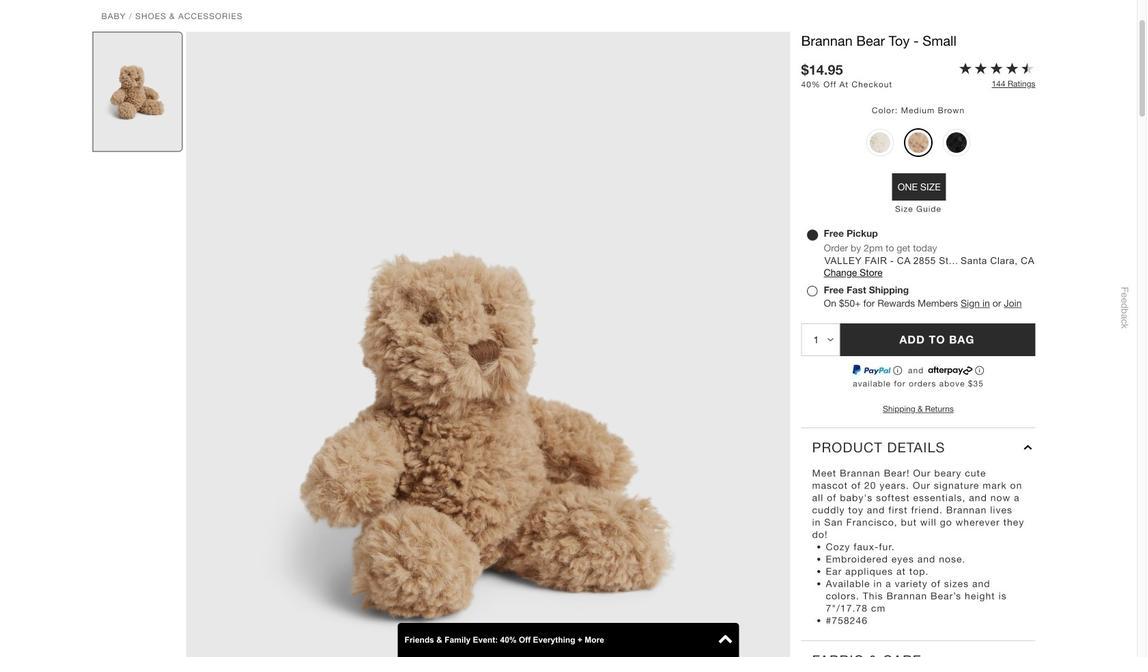 Task type: locate. For each thing, give the bounding box(es) containing it.
paypal learn more image
[[893, 366, 904, 376]]

view large product image 1 of 1. brannan bear toy - small image
[[186, 32, 791, 658], [93, 33, 182, 151]]

group
[[867, 128, 971, 158]]

option group
[[801, 103, 1036, 169]]

afterpay learn more image
[[975, 366, 986, 376]]

1 horizontal spatial view large product image 1 of 1. brannan bear toy - small image
[[186, 32, 791, 658]]



Task type: describe. For each thing, give the bounding box(es) containing it.
0 horizontal spatial view large product image 1 of 1. brannan bear toy - small image
[[93, 33, 182, 151]]

current selected color is medium brown element
[[872, 106, 901, 115]]

select a fulfillment method. option group
[[801, 227, 1036, 310]]



